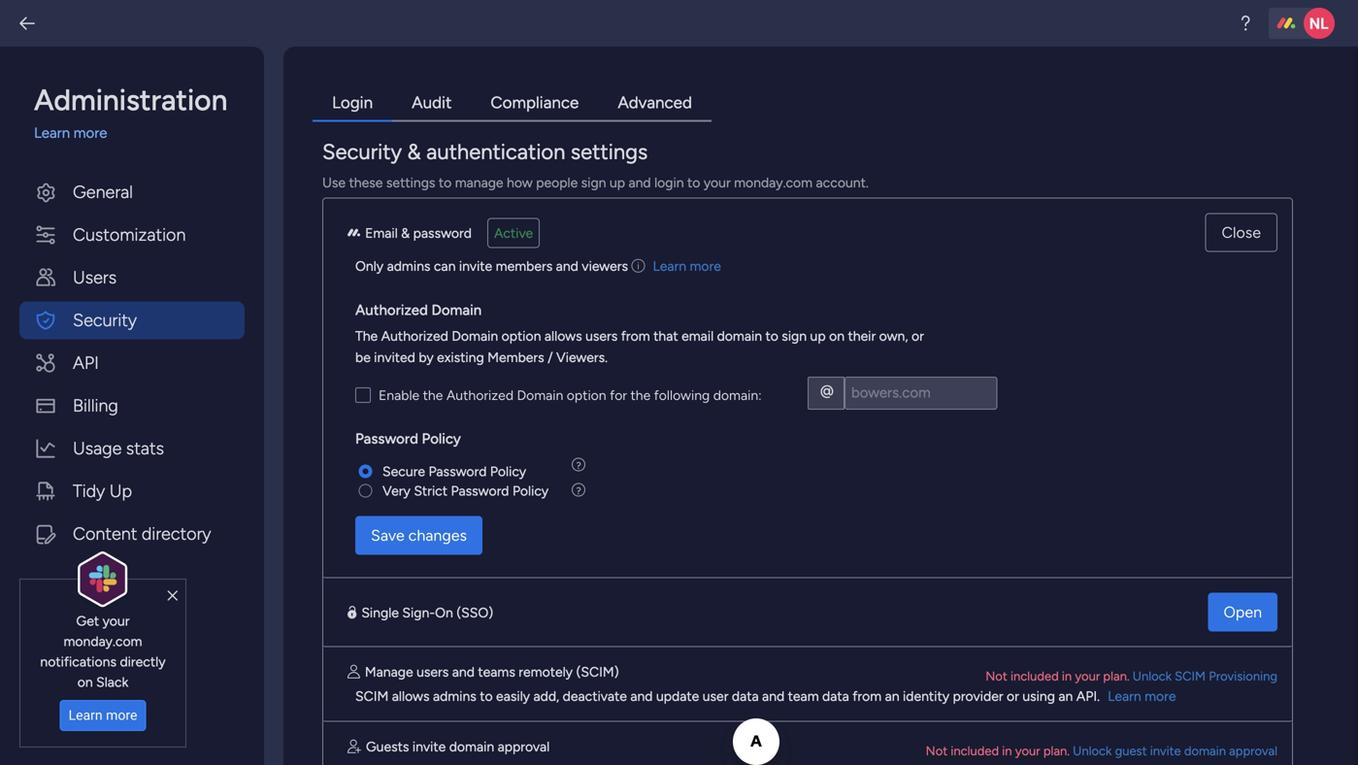 Task type: describe. For each thing, give the bounding box(es) containing it.
1 vertical spatial policy
[[490, 463, 527, 480]]

content
[[73, 524, 137, 544]]

usage stats
[[73, 438, 164, 459]]

2 an from the left
[[1059, 688, 1074, 705]]

0 vertical spatial password
[[356, 430, 419, 448]]

sign inside the security & authentication settings use these settings to manage how people sign up and login to your monday.com account.
[[582, 174, 607, 191]]

save changes
[[371, 526, 467, 545]]

audit
[[412, 93, 452, 113]]

and left team
[[763, 688, 785, 705]]

can
[[434, 258, 456, 274]]

be
[[356, 349, 371, 366]]

viewers
[[582, 258, 628, 274]]

0 vertical spatial policy
[[422, 430, 461, 448]]

team
[[788, 688, 819, 705]]

plan. for guests invite domain approval
[[1044, 744, 1070, 759]]

2 horizontal spatial invite
[[1151, 744, 1182, 759]]

general
[[73, 182, 133, 203]]

and left update
[[631, 688, 653, 705]]

allows inside authorized domain the authorized domain option allows users from that email domain to sign up on their own, or be invited by existing members / viewers.
[[545, 328, 582, 344]]

1 data from the left
[[732, 688, 759, 705]]

open button
[[1209, 593, 1278, 632]]

2 horizontal spatial domain
[[1185, 744, 1227, 759]]

0 vertical spatial authorized
[[356, 302, 428, 319]]

security for security & authentication settings use these settings to manage how people sign up and login to your monday.com account.
[[322, 139, 402, 165]]

up inside authorized domain the authorized domain option allows users from that email domain to sign up on their own, or be invited by existing members / viewers.
[[811, 328, 826, 344]]

0 vertical spatial admins
[[387, 258, 431, 274]]

to right login
[[688, 174, 701, 191]]

not for guests invite domain approval
[[926, 744, 948, 759]]

these
[[349, 174, 383, 191]]

open
[[1224, 603, 1263, 622]]

only admins can invite members and viewers
[[356, 258, 628, 274]]

1 horizontal spatial invite
[[459, 258, 493, 274]]

2 vertical spatial authorized
[[447, 387, 514, 404]]

manage
[[365, 664, 413, 680]]

in for guests invite domain approval
[[1003, 744, 1013, 759]]

learn right v2 info image
[[653, 258, 687, 274]]

very strict password policy
[[383, 483, 549, 499]]

1 vertical spatial learn more link
[[653, 258, 722, 274]]

password
[[413, 225, 472, 241]]

login
[[655, 174, 684, 191]]

to left manage
[[439, 174, 452, 191]]

billing
[[73, 395, 118, 416]]

dapulse x slim image
[[168, 588, 178, 605]]

update
[[657, 688, 700, 705]]

1 horizontal spatial settings
[[571, 139, 648, 165]]

slack
[[96, 674, 128, 690]]

2 vertical spatial password
[[451, 483, 509, 499]]

secure
[[383, 463, 425, 480]]

back to workspace image
[[17, 14, 37, 33]]

more inside administration learn more
[[74, 124, 107, 142]]

& for email
[[401, 225, 410, 241]]

noah lott image
[[1305, 8, 1336, 39]]

that
[[654, 328, 679, 344]]

usage stats button
[[19, 430, 245, 468]]

user
[[703, 688, 729, 705]]

on inside get your monday.com notifications directly on slack
[[77, 674, 93, 690]]

2 ? from the top
[[577, 485, 581, 497]]

secure password policy
[[383, 463, 527, 480]]

active
[[494, 225, 533, 241]]

administration learn more
[[34, 83, 228, 142]]

usage
[[73, 438, 122, 459]]

security button
[[19, 302, 245, 339]]

email
[[365, 225, 398, 241]]

and left viewers
[[556, 258, 579, 274]]

api.
[[1077, 688, 1101, 705]]

(scim)
[[576, 664, 619, 680]]

more down not included in your plan. unlock scim provisioning
[[1145, 688, 1177, 705]]

sign-
[[403, 605, 435, 621]]

directly
[[120, 654, 166, 670]]

content directory
[[73, 524, 211, 544]]

authorized domain the authorized domain option allows users from that email domain to sign up on their own, or be invited by existing members / viewers.
[[356, 302, 925, 366]]

unlock guest invite domain approval link
[[1074, 744, 1278, 759]]

compliance
[[491, 93, 579, 113]]

close
[[1222, 223, 1262, 242]]

to inside authorized domain the authorized domain option allows users from that email domain to sign up on their own, or be invited by existing members / viewers.
[[766, 328, 779, 344]]

v2 surface invite image
[[348, 740, 361, 754]]

(sso)
[[457, 605, 494, 621]]

or for allows
[[1007, 688, 1020, 705]]

unlock scim provisioning link
[[1133, 669, 1278, 684]]

advanced
[[618, 93, 692, 113]]

email
[[682, 328, 714, 344]]

following
[[654, 387, 710, 404]]

api
[[73, 353, 99, 373]]

your inside the security & authentication settings use these settings to manage how people sign up and login to your monday.com account.
[[704, 174, 731, 191]]

guests
[[366, 739, 409, 755]]

users
[[73, 267, 117, 288]]

advanced link
[[599, 85, 712, 122]]

login
[[332, 93, 373, 113]]

by
[[419, 349, 434, 366]]

0 horizontal spatial approval
[[498, 739, 550, 755]]

api button
[[19, 344, 245, 382]]

@
[[821, 382, 834, 399]]

authentication
[[427, 139, 566, 165]]

0 horizontal spatial scim
[[356, 688, 389, 705]]

account.
[[816, 174, 869, 191]]

learn more link for scim
[[1108, 688, 1177, 705]]

0 horizontal spatial invite
[[413, 739, 446, 755]]

stats
[[126, 438, 164, 459]]

only
[[356, 258, 384, 274]]

0 vertical spatial scim
[[1175, 669, 1206, 684]]

existing
[[437, 349, 484, 366]]

the
[[356, 328, 378, 344]]

provisioning
[[1210, 669, 1278, 684]]

general button
[[19, 173, 245, 211]]

not for manage users and teams remotely (scim)
[[986, 669, 1008, 684]]

their
[[848, 328, 876, 344]]

/
[[548, 349, 553, 366]]

? ?
[[577, 460, 581, 497]]

customization
[[73, 224, 186, 245]]

up inside the security & authentication settings use these settings to manage how people sign up and login to your monday.com account.
[[610, 174, 626, 191]]

included for guests invite domain approval
[[951, 744, 1000, 759]]

or for domain
[[912, 328, 925, 344]]

0 horizontal spatial domain
[[449, 739, 495, 755]]

0 vertical spatial domain
[[432, 302, 482, 319]]

1 vertical spatial option
[[567, 387, 607, 404]]

use
[[322, 174, 346, 191]]

& for security
[[408, 139, 421, 165]]

enable the authorized domain option for the following domain:
[[379, 387, 762, 404]]

single
[[362, 605, 399, 621]]

not included in your plan. unlock scim provisioning
[[986, 669, 1278, 684]]

scim allows admins to easily add, deactivate and update user data and team data from an identity provider or using an api. learn more
[[356, 688, 1177, 705]]

users inside authorized domain the authorized domain option allows users from that email domain to sign up on their own, or be invited by existing members / viewers.
[[586, 328, 618, 344]]

up
[[110, 481, 132, 502]]

dapulse profile image
[[348, 665, 360, 679]]

get
[[76, 613, 99, 629]]

deactivate
[[563, 688, 627, 705]]

1 horizontal spatial approval
[[1230, 744, 1278, 759]]



Task type: vqa. For each thing, say whether or not it's contained in the screenshot.
own,
yes



Task type: locate. For each thing, give the bounding box(es) containing it.
guest
[[1116, 744, 1148, 759]]

learn more for middle learn more link
[[653, 258, 722, 274]]

up
[[610, 174, 626, 191], [811, 328, 826, 344]]

settings
[[571, 139, 648, 165], [386, 174, 436, 191]]

more
[[74, 124, 107, 142], [690, 258, 722, 274], [1145, 688, 1177, 705], [106, 708, 137, 724]]

1 vertical spatial from
[[853, 688, 882, 705]]

option up members
[[502, 328, 541, 344]]

learn more right v2 info image
[[653, 258, 722, 274]]

1 vertical spatial sign
[[782, 328, 807, 344]]

1 vertical spatial plan.
[[1044, 744, 1070, 759]]

allows up /
[[545, 328, 582, 344]]

approval down easily
[[498, 739, 550, 755]]

1 vertical spatial up
[[811, 328, 826, 344]]

1 horizontal spatial an
[[1059, 688, 1074, 705]]

password down secure password policy
[[451, 483, 509, 499]]

scim left the provisioning
[[1175, 669, 1206, 684]]

0 horizontal spatial plan.
[[1044, 744, 1070, 759]]

on
[[435, 605, 453, 621]]

2 data from the left
[[823, 688, 850, 705]]

the right enable
[[423, 387, 443, 404]]

your right login
[[704, 174, 731, 191]]

more inside button
[[106, 708, 137, 724]]

password
[[356, 430, 419, 448], [429, 463, 487, 480], [451, 483, 509, 499]]

learn more link down not included in your plan. unlock scim provisioning
[[1108, 688, 1177, 705]]

2 vertical spatial policy
[[513, 483, 549, 499]]

on left their at right
[[830, 328, 845, 344]]

directory
[[142, 524, 211, 544]]

1 vertical spatial in
[[1003, 744, 1013, 759]]

plan. up 'guest'
[[1104, 669, 1130, 684]]

domain down can
[[432, 302, 482, 319]]

plan. down using
[[1044, 744, 1070, 759]]

domain right email
[[717, 328, 763, 344]]

0 vertical spatial unlock
[[1133, 669, 1172, 684]]

security inside the security & authentication settings use these settings to manage how people sign up and login to your monday.com account.
[[322, 139, 402, 165]]

learn inside administration learn more
[[34, 124, 70, 142]]

invite right 'guest'
[[1151, 744, 1182, 759]]

policy up very strict password policy
[[490, 463, 527, 480]]

people
[[536, 174, 578, 191]]

0 vertical spatial ?
[[577, 460, 581, 472]]

users up viewers.
[[586, 328, 618, 344]]

domain inside authorized domain the authorized domain option allows users from that email domain to sign up on their own, or be invited by existing members / viewers.
[[717, 328, 763, 344]]

your
[[704, 174, 731, 191], [103, 613, 130, 629], [1076, 669, 1101, 684], [1016, 744, 1041, 759]]

1 horizontal spatial from
[[853, 688, 882, 705]]

1 vertical spatial &
[[401, 225, 410, 241]]

single sign-on (sso)
[[362, 605, 494, 621]]

more right v2 info image
[[690, 258, 722, 274]]

& right email
[[401, 225, 410, 241]]

admins down email & password
[[387, 258, 431, 274]]

unlock
[[1133, 669, 1172, 684], [1074, 744, 1113, 759]]

admins down 'manage users and teams remotely (scim)'
[[433, 688, 477, 705]]

security for security
[[73, 310, 137, 331]]

monday.com inside the security & authentication settings use these settings to manage how people sign up and login to your monday.com account.
[[734, 174, 813, 191]]

1 horizontal spatial security
[[322, 139, 402, 165]]

policy
[[422, 430, 461, 448], [490, 463, 527, 480], [513, 483, 549, 499]]

0 horizontal spatial admins
[[387, 258, 431, 274]]

learn more link down administration
[[34, 122, 245, 144]]

0 horizontal spatial users
[[417, 664, 449, 680]]

1 horizontal spatial admins
[[433, 688, 477, 705]]

1 horizontal spatial in
[[1063, 669, 1073, 684]]

1 vertical spatial settings
[[386, 174, 436, 191]]

manage
[[455, 174, 504, 191]]

up left their at right
[[811, 328, 826, 344]]

monday.com inside get your monday.com notifications directly on slack
[[64, 633, 142, 650]]

from inside authorized domain the authorized domain option allows users from that email domain to sign up on their own, or be invited by existing members / viewers.
[[621, 328, 651, 344]]

security & authentication settings use these settings to manage how people sign up and login to your monday.com account.
[[322, 139, 869, 191]]

using
[[1023, 688, 1056, 705]]

1 vertical spatial unlock
[[1074, 744, 1113, 759]]

tidy up button
[[19, 473, 245, 510]]

0 vertical spatial learn more link
[[34, 122, 245, 144]]

or
[[912, 328, 925, 344], [1007, 688, 1020, 705]]

an left the api.
[[1059, 688, 1074, 705]]

0 horizontal spatial monday.com
[[64, 633, 142, 650]]

0 vertical spatial learn more
[[653, 258, 722, 274]]

1 horizontal spatial scim
[[1175, 669, 1206, 684]]

1 horizontal spatial allows
[[545, 328, 582, 344]]

save changes button
[[356, 516, 483, 555]]

settings up people
[[571, 139, 648, 165]]

plan. for manage users and teams remotely (scim)
[[1104, 669, 1130, 684]]

& inside the security & authentication settings use these settings to manage how people sign up and login to your monday.com account.
[[408, 139, 421, 165]]

learn more link right v2 info image
[[653, 258, 722, 274]]

0 vertical spatial option
[[502, 328, 541, 344]]

approval down the provisioning
[[1230, 744, 1278, 759]]

on
[[830, 328, 845, 344], [77, 674, 93, 690]]

0 vertical spatial not
[[986, 669, 1008, 684]]

0 vertical spatial settings
[[571, 139, 648, 165]]

plan.
[[1104, 669, 1130, 684], [1044, 744, 1070, 759]]

1 horizontal spatial or
[[1007, 688, 1020, 705]]

0 vertical spatial or
[[912, 328, 925, 344]]

1 vertical spatial included
[[951, 744, 1000, 759]]

unlock up 'guest'
[[1133, 669, 1172, 684]]

your down using
[[1016, 744, 1041, 759]]

learn more link for administration
[[34, 122, 245, 144]]

enable
[[379, 387, 420, 404]]

learn more inside button
[[69, 708, 137, 724]]

dapulse saml image
[[348, 606, 357, 620]]

0 horizontal spatial the
[[423, 387, 443, 404]]

1 ? from the top
[[577, 460, 581, 472]]

security inside button
[[73, 310, 137, 331]]

close button
[[1206, 213, 1278, 252]]

0 horizontal spatial in
[[1003, 744, 1013, 759]]

on down notifications
[[77, 674, 93, 690]]

users button
[[19, 259, 245, 297]]

domain
[[717, 328, 763, 344], [449, 739, 495, 755], [1185, 744, 1227, 759]]

1 horizontal spatial option
[[567, 387, 607, 404]]

2 vertical spatial domain
[[517, 387, 564, 404]]

None text field
[[845, 377, 998, 410]]

policy up secure password policy
[[422, 430, 461, 448]]

settings right these
[[386, 174, 436, 191]]

0 horizontal spatial from
[[621, 328, 651, 344]]

1 horizontal spatial the
[[631, 387, 651, 404]]

learn more link
[[34, 122, 245, 144], [653, 258, 722, 274], [1108, 688, 1177, 705]]

1 vertical spatial not
[[926, 744, 948, 759]]

1 horizontal spatial up
[[811, 328, 826, 344]]

sign right people
[[582, 174, 607, 191]]

learn inside button
[[69, 708, 103, 724]]

1 vertical spatial learn more
[[69, 708, 137, 724]]

security up these
[[322, 139, 402, 165]]

0 vertical spatial &
[[408, 139, 421, 165]]

from left that
[[621, 328, 651, 344]]

learn more button
[[60, 700, 146, 731]]

and left login
[[629, 174, 651, 191]]

sign left their at right
[[782, 328, 807, 344]]

0 horizontal spatial option
[[502, 328, 541, 344]]

v2 info image
[[632, 258, 645, 274]]

0 horizontal spatial learn more link
[[34, 122, 245, 144]]

teams
[[478, 664, 516, 680]]

guests invite domain approval
[[366, 739, 550, 755]]

sign
[[582, 174, 607, 191], [782, 328, 807, 344]]

1 horizontal spatial learn more link
[[653, 258, 722, 274]]

0 horizontal spatial settings
[[386, 174, 436, 191]]

allows down manage
[[392, 688, 430, 705]]

allows
[[545, 328, 582, 344], [392, 688, 430, 705]]

scim down manage
[[356, 688, 389, 705]]

to down 'manage users and teams remotely (scim)'
[[480, 688, 493, 705]]

and left teams
[[452, 664, 475, 680]]

from left identity
[[853, 688, 882, 705]]

0 vertical spatial on
[[830, 328, 845, 344]]

option left for
[[567, 387, 607, 404]]

domain down 'manage users and teams remotely (scim)'
[[449, 739, 495, 755]]

included for manage users and teams remotely (scim)
[[1011, 669, 1059, 684]]

from
[[621, 328, 651, 344], [853, 688, 882, 705]]

option inside authorized domain the authorized domain option allows users from that email domain to sign up on their own, or be invited by existing members / viewers.
[[502, 328, 541, 344]]

invited
[[374, 349, 416, 366]]

login link
[[313, 85, 393, 122]]

more down administration
[[74, 124, 107, 142]]

data right team
[[823, 688, 850, 705]]

0 vertical spatial monday.com
[[734, 174, 813, 191]]

2 the from the left
[[631, 387, 651, 404]]

your inside get your monday.com notifications directly on slack
[[103, 613, 130, 629]]

administration
[[34, 83, 228, 118]]

scim
[[1175, 669, 1206, 684], [356, 688, 389, 705]]

unlock for guests invite domain approval
[[1074, 744, 1113, 759]]

add,
[[534, 688, 560, 705]]

0 vertical spatial from
[[621, 328, 651, 344]]

or inside authorized domain the authorized domain option allows users from that email domain to sign up on their own, or be invited by existing members / viewers.
[[912, 328, 925, 344]]

monday icon image
[[348, 226, 360, 240]]

0 vertical spatial plan.
[[1104, 669, 1130, 684]]

not down identity
[[926, 744, 948, 759]]

in for manage users and teams remotely (scim)
[[1063, 669, 1073, 684]]

1 vertical spatial users
[[417, 664, 449, 680]]

1 vertical spatial scim
[[356, 688, 389, 705]]

0 vertical spatial in
[[1063, 669, 1073, 684]]

domain:
[[714, 387, 762, 404]]

sign inside authorized domain the authorized domain option allows users from that email domain to sign up on their own, or be invited by existing members / viewers.
[[782, 328, 807, 344]]

1 an from the left
[[886, 688, 900, 705]]

and inside the security & authentication settings use these settings to manage how people sign up and login to your monday.com account.
[[629, 174, 651, 191]]

password policy
[[356, 430, 461, 448]]

0 horizontal spatial included
[[951, 744, 1000, 759]]

not
[[986, 669, 1008, 684], [926, 744, 948, 759]]

& down audit link
[[408, 139, 421, 165]]

0 horizontal spatial not
[[926, 744, 948, 759]]

1 vertical spatial allows
[[392, 688, 430, 705]]

domain up existing
[[452, 328, 498, 344]]

security down the users
[[73, 310, 137, 331]]

learn more for learn more button
[[69, 708, 137, 724]]

remotely
[[519, 664, 573, 680]]

1 vertical spatial security
[[73, 310, 137, 331]]

audit link
[[393, 85, 471, 122]]

unlock for manage users and teams remotely (scim)
[[1133, 669, 1172, 684]]

learn down slack
[[69, 708, 103, 724]]

invite
[[459, 258, 493, 274], [413, 739, 446, 755], [1151, 744, 1182, 759]]

data right user
[[732, 688, 759, 705]]

up left login
[[610, 174, 626, 191]]

on inside authorized domain the authorized domain option allows users from that email domain to sign up on their own, or be invited by existing members / viewers.
[[830, 328, 845, 344]]

in
[[1063, 669, 1073, 684], [1003, 744, 1013, 759]]

learn down not included in your plan. unlock scim provisioning
[[1108, 688, 1142, 705]]

1 horizontal spatial domain
[[717, 328, 763, 344]]

authorized
[[356, 302, 428, 319], [381, 328, 449, 344], [447, 387, 514, 404]]

0 horizontal spatial sign
[[582, 174, 607, 191]]

0 vertical spatial allows
[[545, 328, 582, 344]]

0 horizontal spatial allows
[[392, 688, 430, 705]]

1 horizontal spatial not
[[986, 669, 1008, 684]]

1 vertical spatial or
[[1007, 688, 1020, 705]]

and
[[629, 174, 651, 191], [556, 258, 579, 274], [452, 664, 475, 680], [631, 688, 653, 705], [763, 688, 785, 705]]

help image
[[1237, 14, 1256, 33]]

or right own,
[[912, 328, 925, 344]]

0 vertical spatial security
[[322, 139, 402, 165]]

included down provider
[[951, 744, 1000, 759]]

billing button
[[19, 387, 245, 425]]

1 vertical spatial password
[[429, 463, 487, 480]]

domain down /
[[517, 387, 564, 404]]

compliance link
[[471, 85, 599, 122]]

easily
[[496, 688, 530, 705]]

1 horizontal spatial monday.com
[[734, 174, 813, 191]]

2 vertical spatial learn more link
[[1108, 688, 1177, 705]]

1 horizontal spatial included
[[1011, 669, 1059, 684]]

monday.com left account.
[[734, 174, 813, 191]]

included up using
[[1011, 669, 1059, 684]]

customization button
[[19, 216, 245, 254]]

&
[[408, 139, 421, 165], [401, 225, 410, 241]]

monday.com down get
[[64, 633, 142, 650]]

more down slack
[[106, 708, 137, 724]]

invite right guests on the bottom
[[413, 739, 446, 755]]

an
[[886, 688, 900, 705], [1059, 688, 1074, 705]]

1 horizontal spatial users
[[586, 328, 618, 344]]

content directory button
[[19, 515, 245, 553]]

invite right can
[[459, 258, 493, 274]]

learn down administration
[[34, 124, 70, 142]]

policy left ? ?
[[513, 483, 549, 499]]

0 vertical spatial users
[[586, 328, 618, 344]]

password up the secure
[[356, 430, 419, 448]]

1 vertical spatial monday.com
[[64, 633, 142, 650]]

to right email
[[766, 328, 779, 344]]

email & password
[[365, 225, 472, 241]]

users right manage
[[417, 664, 449, 680]]

unlock left 'guest'
[[1074, 744, 1113, 759]]

1 vertical spatial authorized
[[381, 328, 449, 344]]

members
[[496, 258, 553, 274]]

1 horizontal spatial data
[[823, 688, 850, 705]]

strict
[[414, 483, 448, 499]]

your up the api.
[[1076, 669, 1101, 684]]

or left using
[[1007, 688, 1020, 705]]

password up very strict password policy
[[429, 463, 487, 480]]

an left identity
[[886, 688, 900, 705]]

1 vertical spatial domain
[[452, 328, 498, 344]]

domain right 'guest'
[[1185, 744, 1227, 759]]

for
[[610, 387, 628, 404]]

authorized down existing
[[447, 387, 514, 404]]

monday.com
[[734, 174, 813, 191], [64, 633, 142, 650]]

learn
[[34, 124, 70, 142], [653, 258, 687, 274], [1108, 688, 1142, 705], [69, 708, 103, 724]]

users
[[586, 328, 618, 344], [417, 664, 449, 680]]

the right for
[[631, 387, 651, 404]]

0 vertical spatial included
[[1011, 669, 1059, 684]]

not up provider
[[986, 669, 1008, 684]]

learn more down slack
[[69, 708, 137, 724]]

data
[[732, 688, 759, 705], [823, 688, 850, 705]]

authorized up by
[[381, 328, 449, 344]]

authorized up the
[[356, 302, 428, 319]]

in up not included in your plan. unlock guest invite domain approval
[[1063, 669, 1073, 684]]

your right get
[[103, 613, 130, 629]]

1 vertical spatial on
[[77, 674, 93, 690]]

tidy up
[[73, 481, 132, 502]]

in down provider
[[1003, 744, 1013, 759]]

very
[[383, 483, 411, 499]]

2 horizontal spatial learn more link
[[1108, 688, 1177, 705]]

0 horizontal spatial data
[[732, 688, 759, 705]]

1 the from the left
[[423, 387, 443, 404]]

1 horizontal spatial unlock
[[1133, 669, 1172, 684]]

manage users and teams remotely (scim)
[[365, 664, 619, 680]]

tidy
[[73, 481, 105, 502]]

how
[[507, 174, 533, 191]]

0 horizontal spatial an
[[886, 688, 900, 705]]

0 horizontal spatial up
[[610, 174, 626, 191]]

the
[[423, 387, 443, 404], [631, 387, 651, 404]]

0 vertical spatial sign
[[582, 174, 607, 191]]

not included in your plan. unlock guest invite domain approval
[[926, 744, 1278, 759]]

0 horizontal spatial or
[[912, 328, 925, 344]]

get your monday.com notifications directly on slack
[[40, 613, 166, 690]]

1 horizontal spatial on
[[830, 328, 845, 344]]



